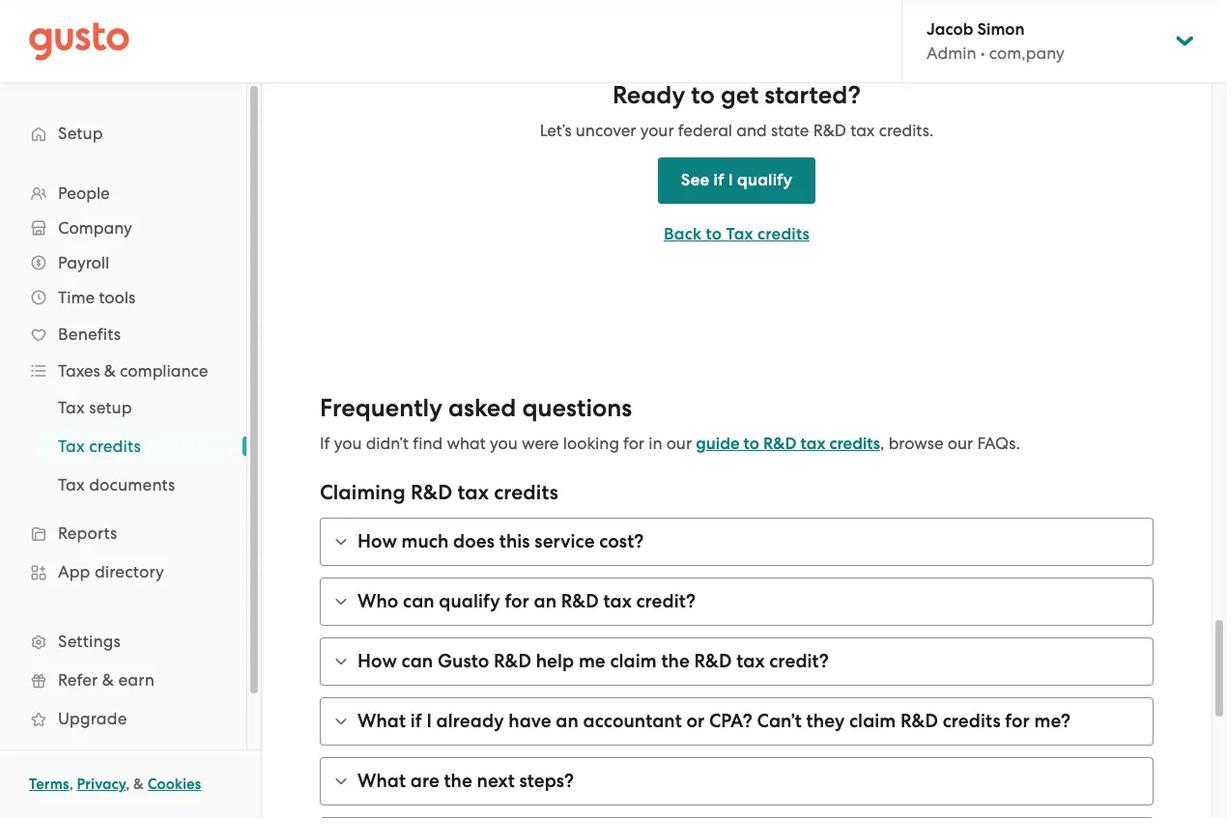 Task type: vqa. For each thing, say whether or not it's contained in the screenshot.
"Team members"
no



Task type: locate. For each thing, give the bounding box(es) containing it.
0 vertical spatial can
[[403, 591, 435, 613]]

0 horizontal spatial if
[[411, 711, 422, 733]]

1 you from the left
[[334, 434, 362, 453]]

credit? inside 'dropdown button'
[[770, 651, 829, 673]]

credit? down cost?
[[637, 591, 696, 613]]

refer
[[58, 671, 98, 690]]

taxes & compliance
[[58, 362, 208, 381]]

can inside who can qualify for an r&d tax credit? dropdown button
[[403, 591, 435, 613]]

this
[[500, 531, 530, 553]]

much
[[402, 531, 449, 553]]

tax for tax credits
[[58, 437, 85, 456]]

tax down tax credits
[[58, 476, 85, 495]]

credits
[[758, 224, 810, 245], [830, 434, 881, 454], [89, 437, 141, 456], [494, 481, 559, 506], [943, 711, 1001, 733]]

1 vertical spatial credit?
[[770, 651, 829, 673]]

payroll
[[58, 253, 109, 273]]

cpa?
[[710, 711, 753, 733]]

0 horizontal spatial for
[[505, 591, 530, 613]]

tax
[[851, 121, 875, 140], [801, 434, 826, 454], [458, 481, 489, 506], [604, 591, 632, 613], [737, 651, 765, 673]]

0 vertical spatial i
[[729, 170, 734, 190]]

for inside dropdown button
[[505, 591, 530, 613]]

if left the already
[[411, 711, 422, 733]]

1 horizontal spatial for
[[624, 434, 645, 453]]

can inside the how can gusto r&d help me claim the r&d tax credit? 'dropdown button'
[[402, 651, 433, 673]]

0 vertical spatial claim
[[610, 651, 657, 673]]

state
[[771, 121, 810, 140]]

tax setup link
[[35, 391, 227, 425]]

credits inside gusto navigation element
[[89, 437, 141, 456]]

tax right the guide
[[801, 434, 826, 454]]

r&d inside dropdown button
[[561, 591, 599, 613]]

an
[[534, 591, 557, 613], [556, 711, 579, 733]]

1 vertical spatial if
[[411, 711, 422, 733]]

1 our from the left
[[667, 434, 692, 453]]

1 what from the top
[[358, 711, 406, 733]]

tax up does
[[458, 481, 489, 506]]

0 vertical spatial how
[[358, 531, 397, 553]]

credits left me?
[[943, 711, 1001, 733]]

tax credits
[[58, 437, 141, 456]]

1 horizontal spatial claim
[[850, 711, 897, 733]]

1 vertical spatial claim
[[850, 711, 897, 733]]

credits.
[[879, 121, 934, 140]]

taxes
[[58, 362, 100, 381]]

can
[[403, 591, 435, 613], [402, 651, 433, 673]]

what
[[358, 711, 406, 733], [358, 771, 406, 793]]

app directory link
[[19, 555, 227, 590]]

can left gusto
[[402, 651, 433, 673]]

to for tax
[[706, 224, 722, 245]]

an up help
[[534, 591, 557, 613]]

credit? up can't
[[770, 651, 829, 673]]

help
[[536, 651, 575, 673]]

r&d right the they
[[901, 711, 939, 733]]

our left faqs
[[948, 434, 974, 453]]

cookies
[[148, 776, 201, 794]]

our right in
[[667, 434, 692, 453]]

qualify down does
[[439, 591, 501, 613]]

0 vertical spatial the
[[662, 651, 690, 673]]

app directory
[[58, 563, 164, 582]]

1 vertical spatial i
[[427, 711, 432, 733]]

what for what are the next steps?
[[358, 771, 406, 793]]

to right the guide
[[744, 434, 760, 454]]

ready
[[613, 80, 686, 110]]

to up federal
[[692, 80, 715, 110]]

how for how much does this service cost?
[[358, 531, 397, 553]]

back
[[664, 224, 702, 245]]

credits up tax documents
[[89, 437, 141, 456]]

for inside "dropdown button"
[[1006, 711, 1030, 733]]

, down help
[[69, 776, 73, 794]]

0 vertical spatial for
[[624, 434, 645, 453]]

0 vertical spatial &
[[104, 362, 116, 381]]

1 vertical spatial what
[[358, 771, 406, 793]]

2 vertical spatial to
[[744, 434, 760, 454]]

1 horizontal spatial the
[[662, 651, 690, 673]]

for left in
[[624, 434, 645, 453]]

tax credits link
[[35, 429, 227, 464]]

qualify down and
[[738, 170, 793, 190]]

reports
[[58, 524, 117, 543]]

me?
[[1035, 711, 1071, 733]]

0 horizontal spatial our
[[667, 434, 692, 453]]

you right if at left
[[334, 434, 362, 453]]

r&d left help
[[494, 651, 532, 673]]

how left "much"
[[358, 531, 397, 553]]

who
[[358, 591, 399, 613]]

how
[[358, 531, 397, 553], [358, 651, 397, 673]]

claim right me
[[610, 651, 657, 673]]

0 horizontal spatial qualify
[[439, 591, 501, 613]]

2 horizontal spatial ,
[[881, 434, 885, 453]]

what are the next steps?
[[358, 771, 574, 793]]

for down this
[[505, 591, 530, 613]]

r&d up what if i already have an accountant or cpa? can't they claim r&d credits for me?
[[695, 651, 732, 673]]

i left the already
[[427, 711, 432, 733]]

asked
[[449, 394, 517, 423]]

& right taxes
[[104, 362, 116, 381]]

1 how from the top
[[358, 531, 397, 553]]

0 horizontal spatial credit?
[[637, 591, 696, 613]]

1 vertical spatial to
[[706, 224, 722, 245]]

1 horizontal spatial i
[[729, 170, 734, 190]]

tax
[[727, 224, 754, 245], [58, 398, 85, 418], [58, 437, 85, 456], [58, 476, 85, 495]]

r&d right the guide
[[764, 434, 797, 454]]

& for earn
[[102, 671, 114, 690]]

list
[[0, 176, 247, 777], [0, 389, 247, 505]]

tax left credits.
[[851, 121, 875, 140]]

tax down the "tax setup"
[[58, 437, 85, 456]]

0 vertical spatial credit?
[[637, 591, 696, 613]]

let's
[[540, 121, 572, 140]]

your
[[641, 121, 674, 140]]

what left are
[[358, 771, 406, 793]]

1 vertical spatial how
[[358, 651, 397, 673]]

credits inside "dropdown button"
[[943, 711, 1001, 733]]

& down help link
[[133, 776, 144, 794]]

the up "or"
[[662, 651, 690, 673]]

0 horizontal spatial ,
[[69, 776, 73, 794]]

tax down cost?
[[604, 591, 632, 613]]

how down who
[[358, 651, 397, 673]]

r&d
[[814, 121, 847, 140], [764, 434, 797, 454], [411, 481, 453, 506], [561, 591, 599, 613], [494, 651, 532, 673], [695, 651, 732, 673], [901, 711, 939, 733]]

i right 'see'
[[729, 170, 734, 190]]

the inside the how can gusto r&d help me claim the r&d tax credit? 'dropdown button'
[[662, 651, 690, 673]]

1 list from the top
[[0, 176, 247, 777]]

in
[[649, 434, 663, 453]]

0 horizontal spatial claim
[[610, 651, 657, 673]]

you left were
[[490, 434, 518, 453]]

earn
[[118, 671, 155, 690]]

me
[[579, 651, 606, 673]]

1 vertical spatial for
[[505, 591, 530, 613]]

what if i already have an accountant or cpa? can't they claim r&d credits for me?
[[358, 711, 1071, 733]]

, left browse
[[881, 434, 885, 453]]

credit?
[[637, 591, 696, 613], [770, 651, 829, 673]]

, down help link
[[126, 776, 130, 794]]

i for qualify
[[729, 170, 734, 190]]

if inside button
[[714, 170, 725, 190]]

frequently asked questions
[[320, 394, 633, 423]]

, inside if you didn't find what you were looking for in our guide to r&d tax credits , browse our faqs .
[[881, 434, 885, 453]]

credits up this
[[494, 481, 559, 506]]

can right who
[[403, 591, 435, 613]]

the right are
[[444, 771, 473, 793]]

an right the have
[[556, 711, 579, 733]]

back to tax credits
[[664, 224, 810, 245]]

0 vertical spatial qualify
[[738, 170, 793, 190]]

1 vertical spatial the
[[444, 771, 473, 793]]

1 vertical spatial an
[[556, 711, 579, 733]]

2 list from the top
[[0, 389, 247, 505]]

what are the next steps? button
[[321, 759, 1153, 805]]

privacy
[[77, 776, 126, 794]]

1 horizontal spatial you
[[490, 434, 518, 453]]

r&d up me
[[561, 591, 599, 613]]

1 vertical spatial &
[[102, 671, 114, 690]]

who can qualify for an r&d tax credit?
[[358, 591, 696, 613]]

what left the already
[[358, 711, 406, 733]]

1 horizontal spatial if
[[714, 170, 725, 190]]

1 horizontal spatial credit?
[[770, 651, 829, 673]]

what inside dropdown button
[[358, 771, 406, 793]]

2 how from the top
[[358, 651, 397, 673]]

0 horizontal spatial the
[[444, 771, 473, 793]]

an inside dropdown button
[[534, 591, 557, 613]]

if
[[320, 434, 330, 453]]

questions
[[522, 394, 633, 423]]

time tools
[[58, 288, 136, 307]]

how inside the how can gusto r&d help me claim the r&d tax credit? 'dropdown button'
[[358, 651, 397, 673]]

guide to r&d tax credits link
[[696, 434, 881, 454]]

faqs
[[978, 434, 1017, 453]]

1 horizontal spatial qualify
[[738, 170, 793, 190]]

2 horizontal spatial for
[[1006, 711, 1030, 733]]

0 vertical spatial if
[[714, 170, 725, 190]]

frequently
[[320, 394, 443, 423]]

can for who
[[403, 591, 435, 613]]

0 horizontal spatial i
[[427, 711, 432, 733]]

if inside "dropdown button"
[[411, 711, 422, 733]]

what inside "dropdown button"
[[358, 711, 406, 733]]

tax down who can qualify for an r&d tax credit? dropdown button
[[737, 651, 765, 673]]

1 horizontal spatial our
[[948, 434, 974, 453]]

claim right the they
[[850, 711, 897, 733]]

1 vertical spatial qualify
[[439, 591, 501, 613]]

0 horizontal spatial you
[[334, 434, 362, 453]]

0 vertical spatial an
[[534, 591, 557, 613]]

to right back
[[706, 224, 722, 245]]

for left me?
[[1006, 711, 1030, 733]]

tax inside dropdown button
[[604, 591, 632, 613]]

2 what from the top
[[358, 771, 406, 793]]

to
[[692, 80, 715, 110], [706, 224, 722, 245], [744, 434, 760, 454]]

time
[[58, 288, 95, 307]]

&
[[104, 362, 116, 381], [102, 671, 114, 690], [133, 776, 144, 794]]

tax down taxes
[[58, 398, 85, 418]]

1 vertical spatial can
[[402, 651, 433, 673]]

0 vertical spatial what
[[358, 711, 406, 733]]

company button
[[19, 211, 227, 246]]

how inside how much does this service cost? dropdown button
[[358, 531, 397, 553]]

upgrade
[[58, 710, 127, 729]]

documents
[[89, 476, 175, 495]]

r&d up "much"
[[411, 481, 453, 506]]

list containing tax setup
[[0, 389, 247, 505]]

& inside dropdown button
[[104, 362, 116, 381]]

tools
[[99, 288, 136, 307]]

if right 'see'
[[714, 170, 725, 190]]

our
[[667, 434, 692, 453], [948, 434, 974, 453]]

i inside "dropdown button"
[[427, 711, 432, 733]]

for inside if you didn't find what you were looking for in our guide to r&d tax credits , browse our faqs .
[[624, 434, 645, 453]]

2 vertical spatial for
[[1006, 711, 1030, 733]]

tax inside 'dropdown button'
[[737, 651, 765, 673]]

0 vertical spatial to
[[692, 80, 715, 110]]

i inside button
[[729, 170, 734, 190]]

& left the earn
[[102, 671, 114, 690]]



Task type: describe. For each thing, give the bounding box(es) containing it.
terms , privacy , & cookies
[[29, 776, 201, 794]]

benefits
[[58, 325, 121, 344]]

& for compliance
[[104, 362, 116, 381]]

if for see
[[714, 170, 725, 190]]

guide
[[696, 434, 740, 454]]

list containing people
[[0, 176, 247, 777]]

claiming r&d tax credits
[[320, 481, 559, 506]]

if you didn't find what you were looking for in our guide to r&d tax credits , browse our faqs .
[[320, 434, 1021, 454]]

who can qualify for an r&d tax credit? button
[[321, 579, 1153, 626]]

cost?
[[600, 531, 644, 553]]

payroll button
[[19, 246, 227, 280]]

if for what
[[411, 711, 422, 733]]

gusto navigation element
[[0, 83, 247, 808]]

benefits link
[[19, 317, 227, 352]]

gusto
[[438, 651, 490, 673]]

how can gusto r&d help me claim the r&d tax credit?
[[358, 651, 829, 673]]

directory
[[95, 563, 164, 582]]

didn't
[[366, 434, 409, 453]]

accountant
[[584, 711, 682, 733]]

see if i qualify button
[[658, 158, 816, 204]]

credit? inside dropdown button
[[637, 591, 696, 613]]

let's uncover your federal and state r&d tax credits.
[[540, 121, 934, 140]]

company
[[58, 219, 132, 238]]

tax for tax documents
[[58, 476, 85, 495]]

reports link
[[19, 516, 227, 551]]

have
[[509, 711, 552, 733]]

find
[[413, 434, 443, 453]]

home image
[[29, 22, 130, 60]]

terms
[[29, 776, 69, 794]]

can't
[[757, 711, 802, 733]]

and
[[737, 121, 767, 140]]

claim inside 'dropdown button'
[[610, 651, 657, 673]]

are
[[411, 771, 440, 793]]

steps?
[[520, 771, 574, 793]]

•
[[981, 44, 986, 63]]

r&d down started?
[[814, 121, 847, 140]]

admin
[[927, 44, 977, 63]]

simon
[[978, 19, 1025, 40]]

what if i already have an accountant or cpa? can't they claim r&d credits for me? button
[[321, 699, 1153, 745]]

ready to get started?
[[613, 80, 861, 110]]

an inside "dropdown button"
[[556, 711, 579, 733]]

uncover
[[576, 121, 637, 140]]

claim inside "dropdown button"
[[850, 711, 897, 733]]

how can gusto r&d help me claim the r&d tax credit? button
[[321, 639, 1153, 685]]

terms link
[[29, 776, 69, 794]]

setup link
[[19, 116, 227, 151]]

com,pany
[[990, 44, 1065, 63]]

can for how
[[402, 651, 433, 673]]

started?
[[765, 80, 861, 110]]

qualify inside dropdown button
[[439, 591, 501, 613]]

claiming
[[320, 481, 406, 506]]

.
[[1017, 434, 1021, 453]]

tax for tax setup
[[58, 398, 85, 418]]

taxes & compliance button
[[19, 354, 227, 389]]

they
[[807, 711, 845, 733]]

upgrade link
[[19, 702, 227, 737]]

refer & earn
[[58, 671, 155, 690]]

2 you from the left
[[490, 434, 518, 453]]

credits left browse
[[830, 434, 881, 454]]

setup
[[89, 398, 132, 418]]

help link
[[19, 741, 227, 775]]

2 our from the left
[[948, 434, 974, 453]]

were
[[522, 434, 559, 453]]

get
[[721, 80, 759, 110]]

tax down see if i qualify button at the top right of page
[[727, 224, 754, 245]]

app
[[58, 563, 90, 582]]

settings link
[[19, 625, 227, 659]]

qualify inside button
[[738, 170, 793, 190]]

time tools button
[[19, 280, 227, 315]]

people button
[[19, 176, 227, 211]]

2 vertical spatial &
[[133, 776, 144, 794]]

how much does this service cost? button
[[321, 519, 1153, 566]]

tax documents link
[[35, 468, 227, 503]]

how much does this service cost?
[[358, 531, 644, 553]]

to for get
[[692, 80, 715, 110]]

compliance
[[120, 362, 208, 381]]

jacob
[[927, 19, 974, 40]]

browse
[[889, 434, 944, 453]]

i for already
[[427, 711, 432, 733]]

r&d inside "dropdown button"
[[901, 711, 939, 733]]

or
[[687, 711, 705, 733]]

federal
[[678, 121, 733, 140]]

privacy link
[[77, 776, 126, 794]]

what
[[447, 434, 486, 453]]

next
[[477, 771, 515, 793]]

tax documents
[[58, 476, 175, 495]]

back to tax credits link
[[664, 223, 810, 247]]

cookies button
[[148, 773, 201, 797]]

the inside the what are the next steps? dropdown button
[[444, 771, 473, 793]]

tax setup
[[58, 398, 132, 418]]

looking
[[563, 434, 620, 453]]

what for what if i already have an accountant or cpa? can't they claim r&d credits for me?
[[358, 711, 406, 733]]

refer & earn link
[[19, 663, 227, 698]]

1 horizontal spatial ,
[[126, 776, 130, 794]]

how for how can gusto r&d help me claim the r&d tax credit?
[[358, 651, 397, 673]]

credits down see if i qualify button at the top right of page
[[758, 224, 810, 245]]

see
[[681, 170, 710, 190]]



